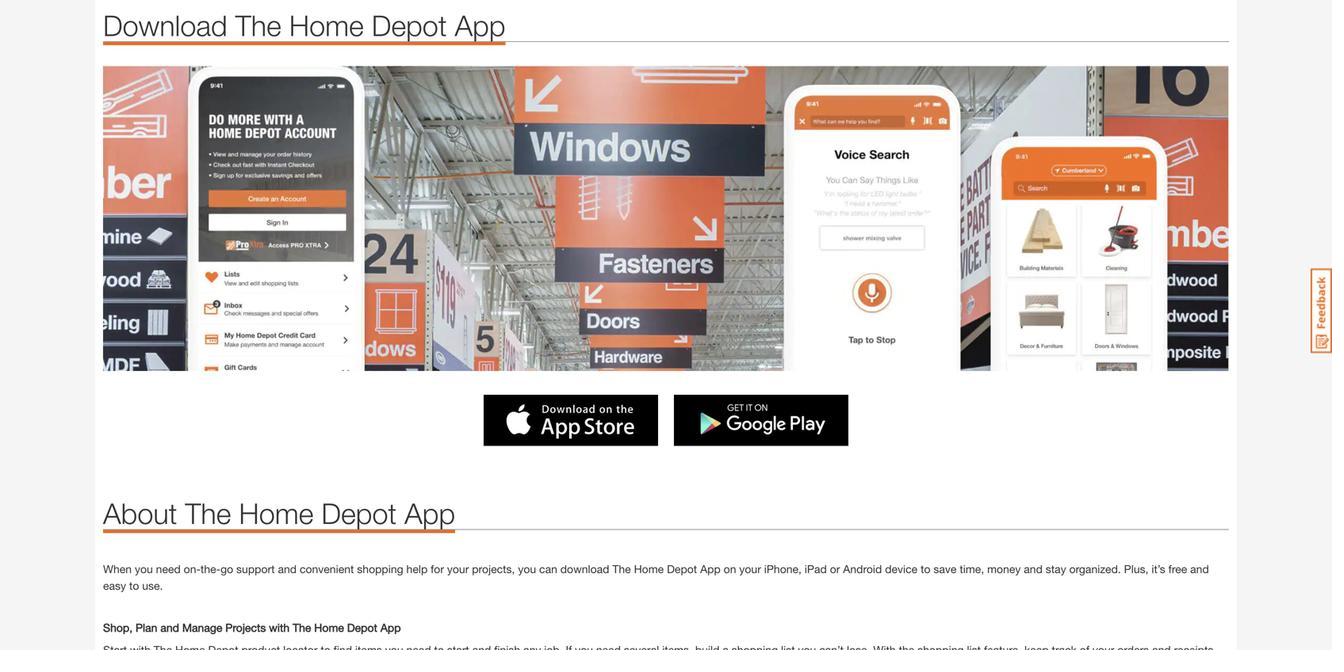 Task type: locate. For each thing, give the bounding box(es) containing it.
you up use.
[[135, 563, 153, 576]]

the
[[235, 8, 281, 42], [185, 497, 231, 530], [613, 563, 631, 576], [293, 621, 311, 635]]

projects
[[226, 621, 266, 635]]

to left use.
[[129, 579, 139, 593]]

and right free
[[1191, 563, 1210, 576]]

with
[[269, 621, 290, 635]]

0 horizontal spatial your
[[447, 563, 469, 576]]

download the home depot app
[[103, 8, 506, 42]]

to
[[921, 563, 931, 576], [129, 579, 139, 593]]

help
[[407, 563, 428, 576]]

on-
[[184, 563, 201, 576]]

0 horizontal spatial to
[[129, 579, 139, 593]]

money
[[988, 563, 1021, 576]]

2 your from the left
[[740, 563, 762, 576]]

android
[[844, 563, 883, 576]]

convenient
[[300, 563, 354, 576]]

your
[[447, 563, 469, 576], [740, 563, 762, 576]]

time,
[[960, 563, 985, 576]]

1 your from the left
[[447, 563, 469, 576]]

1 horizontal spatial your
[[740, 563, 762, 576]]

and
[[278, 563, 297, 576], [1024, 563, 1043, 576], [1191, 563, 1210, 576], [161, 621, 179, 635]]

0 vertical spatial to
[[921, 563, 931, 576]]

your right "on"
[[740, 563, 762, 576]]

you
[[135, 563, 153, 576], [518, 563, 536, 576]]

and right plan
[[161, 621, 179, 635]]

it's
[[1152, 563, 1166, 576]]

0 horizontal spatial you
[[135, 563, 153, 576]]

on
[[724, 563, 737, 576]]

to left save at the bottom right of page
[[921, 563, 931, 576]]

use.
[[142, 579, 163, 593]]

depot
[[372, 8, 447, 42], [322, 497, 397, 530], [667, 563, 698, 576], [347, 621, 378, 635]]

app inside when you need on-the-go support and convenient shopping help for your projects, you can download the home depot app on your iphone, ipad or android device to save time, money and stay organized. plus, it's free and easy to use.
[[701, 563, 721, 576]]

for
[[431, 563, 444, 576]]

stay
[[1046, 563, 1067, 576]]

app
[[455, 8, 506, 42], [405, 497, 456, 530], [701, 563, 721, 576], [381, 621, 401, 635]]

about
[[103, 497, 177, 530]]

home
[[289, 8, 364, 42], [239, 497, 314, 530], [634, 563, 664, 576], [314, 621, 344, 635]]

free
[[1169, 563, 1188, 576]]

depot inside when you need on-the-go support and convenient shopping help for your projects, you can download the home depot app on your iphone, ipad or android device to save time, money and stay organized. plus, it's free and easy to use.
[[667, 563, 698, 576]]

1 horizontal spatial you
[[518, 563, 536, 576]]

you left the can
[[518, 563, 536, 576]]

shop, plan and manage projects with the home depot app
[[103, 621, 401, 635]]

home inside when you need on-the-go support and convenient shopping help for your projects, you can download the home depot app on your iphone, ipad or android device to save time, money and stay organized. plus, it's free and easy to use.
[[634, 563, 664, 576]]

your right 'for'
[[447, 563, 469, 576]]

can
[[540, 563, 558, 576]]

shop,
[[103, 621, 133, 635]]

the inside when you need on-the-go support and convenient shopping help for your projects, you can download the home depot app on your iphone, ipad or android device to save time, money and stay organized. plus, it's free and easy to use.
[[613, 563, 631, 576]]



Task type: vqa. For each thing, say whether or not it's contained in the screenshot.
the topmost to
yes



Task type: describe. For each thing, give the bounding box(es) containing it.
easy
[[103, 579, 126, 593]]

support
[[236, 563, 275, 576]]

shopping
[[357, 563, 404, 576]]

plus,
[[1125, 563, 1149, 576]]

when you need on-the-go support and convenient shopping help for your projects, you can download the home depot app on your iphone, ipad or android device to save time, money and stay organized. plus, it's free and easy to use.
[[103, 563, 1210, 593]]

or
[[830, 563, 841, 576]]

download  android on the app store image
[[674, 395, 849, 446]]

when
[[103, 563, 132, 576]]

1 vertical spatial to
[[129, 579, 139, 593]]

feedback link image
[[1311, 268, 1333, 354]]

organized.
[[1070, 563, 1122, 576]]

download
[[103, 8, 227, 42]]

device
[[886, 563, 918, 576]]

projects,
[[472, 563, 515, 576]]

about the home depot app
[[103, 497, 456, 530]]

save
[[934, 563, 957, 576]]

and left stay
[[1024, 563, 1043, 576]]

need
[[156, 563, 181, 576]]

ipad
[[805, 563, 827, 576]]

plan
[[136, 621, 157, 635]]

do more with a home depot account image
[[103, 66, 1230, 371]]

2 you from the left
[[518, 563, 536, 576]]

manage
[[182, 621, 222, 635]]

the-
[[201, 563, 221, 576]]

download
[[561, 563, 610, 576]]

1 you from the left
[[135, 563, 153, 576]]

iphone,
[[765, 563, 802, 576]]

download apple on the app store image
[[484, 395, 659, 446]]

and right support
[[278, 563, 297, 576]]

1 horizontal spatial to
[[921, 563, 931, 576]]

go
[[221, 563, 233, 576]]



